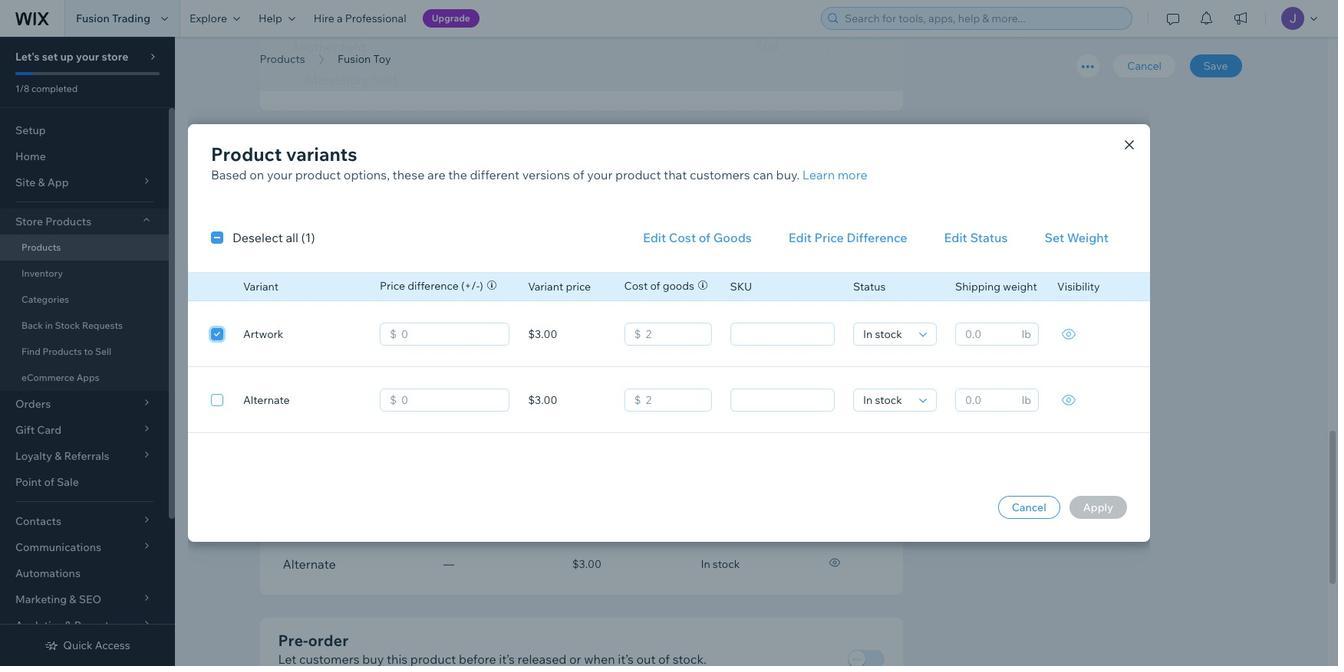Task type: locate. For each thing, give the bounding box(es) containing it.
product
[[211, 143, 282, 166], [278, 147, 337, 166]]

manage pricing and inventory for each product variant
[[325, 338, 634, 353]]

of inside edit cost of goods button
[[699, 230, 710, 246]]

0 horizontal spatial products link
[[0, 235, 169, 261]]

0 vertical spatial lb
[[1022, 328, 1031, 341]]

1 horizontal spatial fusion
[[338, 52, 371, 66]]

0 vertical spatial status
[[970, 230, 1008, 246]]

product inside product variants based on your product options, these are the different versions of your product that customers can buy. learn more
[[211, 143, 282, 166]]

product right the this
[[419, 172, 464, 188]]

different
[[470, 167, 520, 183]]

$ for alternate's 2 number field
[[634, 394, 641, 407]]

products link down help button
[[252, 51, 313, 67]]

0 number field down difference
[[397, 324, 504, 345]]

on
[[250, 167, 264, 183]]

fusion inside form
[[338, 52, 371, 66]]

0 horizontal spatial status
[[853, 280, 886, 294]]

product left that
[[615, 167, 661, 183]]

2 horizontal spatial your
[[587, 167, 613, 183]]

0 horizontal spatial your
[[76, 50, 99, 64]]

1 horizontal spatial status
[[970, 230, 1008, 246]]

2 variant from the left
[[528, 280, 563, 294]]

stock
[[55, 320, 80, 331]]

0 horizontal spatial the
[[327, 172, 346, 188]]

the inside product variants based on your product options, these are the different versions of your product that customers can buy. learn more
[[448, 167, 467, 183]]

the left the this
[[327, 172, 346, 188]]

1 variant from the left
[[243, 280, 279, 294]]

options left the this
[[349, 172, 392, 188]]

fusion left trading
[[76, 12, 110, 25]]

$ left and
[[390, 328, 397, 341]]

1 vertical spatial price
[[380, 279, 405, 293]]

completed
[[31, 83, 78, 94]]

this
[[395, 172, 416, 188]]

products link down store products
[[0, 235, 169, 261]]

0 vertical spatial 2 number field
[[641, 324, 706, 345]]

2 2 number field from the top
[[641, 390, 706, 411]]

1 vertical spatial 2 number field
[[641, 390, 706, 411]]

back in stock requests link
[[0, 313, 169, 339]]

variants inside form
[[341, 412, 400, 431]]

1 horizontal spatial cancel
[[1127, 59, 1162, 73]]

ecommerce apps link
[[0, 365, 169, 391]]

requests
[[82, 320, 123, 331]]

$ down cost of goods
[[634, 328, 641, 341]]

product for product options
[[278, 147, 337, 166]]

lb
[[1022, 328, 1031, 341], [1022, 394, 1031, 407]]

0 vertical spatial products link
[[252, 51, 313, 67]]

2 number field
[[641, 324, 706, 345], [641, 390, 706, 411]]

add
[[294, 278, 318, 293]]

inventory
[[441, 338, 495, 353]]

0 vertical spatial cost
[[669, 230, 696, 246]]

0 horizontal spatial fusion
[[76, 12, 110, 25]]

0 vertical spatial fusion
[[76, 12, 110, 25]]

0 vertical spatial $3.00
[[528, 328, 557, 341]]

edit for edit price difference
[[789, 230, 812, 246]]

1 vertical spatial alternate
[[283, 557, 336, 573]]

set weight button
[[1026, 224, 1127, 252]]

1 vertical spatial cancel button
[[998, 496, 1060, 519]]

price left the difference
[[814, 230, 844, 246]]

alternate inside form
[[283, 557, 336, 573]]

fusion up the mandatory field
[[338, 52, 371, 66]]

let's set up your store
[[15, 50, 128, 64]]

back
[[21, 320, 43, 331]]

2 lb from the top
[[1022, 394, 1031, 407]]

add another option
[[294, 278, 410, 293]]

explore
[[190, 12, 227, 25]]

0 number field for artwork
[[397, 324, 504, 345]]

form
[[175, 0, 1338, 667]]

your right versions
[[587, 167, 613, 183]]

store
[[102, 50, 128, 64]]

$ for 0 number field associated with alternate
[[390, 394, 397, 407]]

of inside product variants based on your product options, these are the different versions of your product that customers can buy. learn more
[[573, 167, 584, 183]]

0 number field down 'inventory'
[[397, 390, 504, 411]]

0 vertical spatial 0.0 number field
[[961, 324, 1017, 345]]

None field
[[735, 324, 829, 345], [859, 324, 915, 345], [735, 390, 829, 411], [859, 390, 915, 411], [735, 324, 829, 345], [859, 324, 915, 345], [735, 390, 829, 411], [859, 390, 915, 411]]

2 0.0 number field from the top
[[961, 390, 1017, 411]]

another
[[321, 278, 367, 293]]

cost left goods
[[624, 279, 648, 293]]

2 0 number field from the top
[[397, 390, 504, 411]]

1 vertical spatial 0 number field
[[397, 390, 504, 411]]

manage for manage variants
[[278, 412, 337, 431]]

and
[[417, 338, 438, 353]]

0 vertical spatial cancel button
[[1113, 54, 1175, 77]]

1 2 number field from the top
[[641, 324, 706, 345]]

None checkbox
[[211, 325, 223, 343]]

learn more link
[[802, 166, 867, 184]]

product right each
[[547, 338, 592, 353]]

product left options,
[[295, 167, 341, 183]]

0 number field for alternate
[[397, 390, 504, 411]]

colors
[[283, 218, 320, 233]]

e.g., "What would you like engraved on your watch?" text field
[[283, 33, 725, 61]]

products up ecommerce apps
[[43, 346, 82, 358]]

product up on
[[211, 143, 282, 166]]

quick access
[[63, 639, 130, 653]]

1 vertical spatial fusion
[[338, 52, 371, 66]]

edit status
[[944, 230, 1008, 246]]

1 vertical spatial lb
[[1022, 394, 1031, 407]]

in
[[701, 558, 710, 572]]

stock
[[713, 558, 740, 572]]

products down help button
[[260, 52, 305, 66]]

connect images
[[748, 160, 842, 175]]

order
[[308, 632, 348, 651]]

0.0 number field
[[961, 324, 1017, 345], [961, 390, 1017, 411]]

variants
[[286, 143, 357, 166], [341, 412, 400, 431]]

edit inside button
[[643, 230, 666, 246]]

0 vertical spatial 0 number field
[[397, 324, 504, 345]]

variant
[[243, 280, 279, 294], [528, 280, 563, 294]]

options up options,
[[341, 147, 397, 166]]

$ for artwork's 0 number field
[[390, 328, 397, 341]]

0 vertical spatial price
[[814, 230, 844, 246]]

0 vertical spatial manage
[[278, 172, 325, 188]]

1 vertical spatial cost
[[624, 279, 648, 293]]

are
[[427, 167, 445, 183]]

fusion trading
[[76, 12, 150, 25]]

your right on
[[267, 167, 292, 183]]

store
[[15, 215, 43, 229]]

your right up
[[76, 50, 99, 64]]

1 vertical spatial status
[[853, 280, 886, 294]]

cost up goods
[[669, 230, 696, 246]]

the inside product options manage the options this product comes in.
[[327, 172, 346, 188]]

variant left the add
[[243, 280, 279, 294]]

toy
[[373, 52, 391, 66]]

products up inventory
[[21, 242, 61, 253]]

alternate up pre-order
[[283, 557, 336, 573]]

can
[[753, 167, 773, 183]]

products right store
[[45, 215, 91, 229]]

None checkbox
[[211, 391, 223, 409]]

fusion for fusion toy
[[338, 52, 371, 66]]

find
[[21, 346, 40, 358]]

sell
[[95, 346, 111, 358]]

2 number field down goods
[[641, 324, 706, 345]]

1 vertical spatial $3.00
[[528, 394, 557, 407]]

home link
[[0, 143, 169, 170]]

lb for alternate
[[1022, 394, 1031, 407]]

1 lb from the top
[[1022, 328, 1031, 341]]

back in stock requests
[[21, 320, 123, 331]]

cost inside button
[[669, 230, 696, 246]]

price left difference
[[380, 279, 405, 293]]

find products to sell
[[21, 346, 111, 358]]

learn
[[802, 167, 835, 183]]

1 vertical spatial manage
[[325, 338, 371, 353]]

sidebar element
[[0, 37, 175, 667]]

point of sale
[[15, 476, 79, 489]]

upgrade button
[[422, 9, 479, 28]]

cost
[[669, 230, 696, 246], [624, 279, 648, 293]]

status up the shipping weight
[[970, 230, 1008, 246]]

1 vertical spatial cancel
[[1012, 501, 1046, 515]]

0.0 number field for alternate
[[961, 390, 1017, 411]]

set weight
[[1045, 230, 1109, 246]]

1/8 completed
[[15, 83, 78, 94]]

status down the difference
[[853, 280, 886, 294]]

1 vertical spatial variants
[[341, 412, 400, 431]]

automations link
[[0, 561, 169, 587]]

sale
[[57, 476, 79, 489]]

the right are
[[448, 167, 467, 183]]

store products button
[[0, 209, 169, 235]]

edit inside button
[[944, 230, 967, 246]]

1 horizontal spatial cost
[[669, 230, 696, 246]]

$ down pricing
[[390, 394, 397, 407]]

product inside product options manage the options this product comes in.
[[278, 147, 337, 166]]

cancel button
[[1113, 54, 1175, 77], [998, 496, 1060, 519]]

1 0.0 number field from the top
[[961, 324, 1017, 345]]

of
[[573, 167, 584, 183], [699, 230, 710, 246], [650, 279, 660, 293], [44, 476, 54, 489]]

1 0 number field from the top
[[397, 324, 504, 345]]

product up colors on the left of the page
[[278, 147, 337, 166]]

2 vertical spatial manage
[[278, 412, 337, 431]]

manage for manage pricing and inventory for each product variant
[[325, 338, 371, 353]]

products inside popup button
[[45, 215, 91, 229]]

2 number field down the info tooltip image
[[641, 390, 706, 411]]

home
[[15, 150, 46, 163]]

professional
[[345, 12, 406, 25]]

edit status button
[[926, 224, 1026, 252]]

variant left price
[[528, 280, 563, 294]]

None number field
[[748, 33, 828, 61]]

product options manage the options this product comes in.
[[278, 147, 521, 188]]

1 horizontal spatial products link
[[252, 51, 313, 67]]

options,
[[344, 167, 390, 183]]

your
[[76, 50, 99, 64], [267, 167, 292, 183], [587, 167, 613, 183]]

find products to sell link
[[0, 339, 169, 365]]

Search for tools, apps, help & more... field
[[840, 8, 1127, 29]]

alternate down "artwork"
[[243, 394, 290, 407]]

$ down the info tooltip image
[[634, 394, 641, 407]]

alternate
[[243, 394, 290, 407], [283, 557, 336, 573]]

variants inside product variants based on your product options, these are the different versions of your product that customers can buy. learn more
[[286, 143, 357, 166]]

lb for artwork
[[1022, 328, 1031, 341]]

1 horizontal spatial variant
[[528, 280, 563, 294]]

artwork
[[243, 328, 283, 341]]

help button
[[249, 0, 304, 37]]

1 horizontal spatial the
[[448, 167, 467, 183]]

a
[[337, 12, 343, 25]]

price
[[814, 230, 844, 246], [380, 279, 405, 293]]

product
[[295, 167, 341, 183], [615, 167, 661, 183], [419, 172, 464, 188], [547, 338, 592, 353]]

cancel
[[1127, 59, 1162, 73], [1012, 501, 1046, 515]]

status
[[970, 230, 1008, 246], [853, 280, 886, 294]]

0 number field
[[397, 324, 504, 345], [397, 390, 504, 411]]

1 horizontal spatial price
[[814, 230, 844, 246]]

0 vertical spatial variants
[[286, 143, 357, 166]]

0 horizontal spatial variant
[[243, 280, 279, 294]]

1 vertical spatial 0.0 number field
[[961, 390, 1017, 411]]

ecommerce
[[21, 372, 74, 384]]

info tooltip image
[[638, 339, 650, 351]]

your inside 'sidebar' element
[[76, 50, 99, 64]]



Task type: vqa. For each thing, say whether or not it's contained in the screenshot.
"home" link
yes



Task type: describe. For each thing, give the bounding box(es) containing it.
price difference (+/-)
[[380, 279, 483, 293]]

variants for manage
[[341, 412, 400, 431]]

shipping weight
[[955, 280, 1037, 294]]

point
[[15, 476, 42, 489]]

product inside product options manage the options this product comes in.
[[419, 172, 464, 188]]

price
[[566, 280, 591, 294]]

variant price
[[528, 280, 591, 294]]

0 vertical spatial options
[[341, 147, 397, 166]]

variant for variant
[[243, 280, 279, 294]]

buy.
[[776, 167, 800, 183]]

Deselect all (1) checkbox
[[211, 229, 315, 247]]

of inside point of sale link
[[44, 476, 54, 489]]

upgrade
[[432, 12, 470, 24]]

$3.00 for alternate
[[528, 394, 557, 407]]

0 horizontal spatial cost
[[624, 279, 648, 293]]

0 horizontal spatial cancel
[[1012, 501, 1046, 515]]

1 vertical spatial products link
[[0, 235, 169, 261]]

access
[[95, 639, 130, 653]]

edit button
[[820, 408, 884, 435]]

edit for edit status
[[944, 230, 967, 246]]

up
[[60, 50, 74, 64]]

2 number field for artwork
[[641, 324, 706, 345]]

products inside form
[[260, 52, 305, 66]]

pricing
[[374, 338, 414, 353]]

to
[[84, 346, 93, 358]]

edit price difference button
[[770, 224, 926, 252]]

2 number field for alternate
[[641, 390, 706, 411]]

0 horizontal spatial cancel button
[[998, 496, 1060, 519]]

setup
[[15, 124, 46, 137]]

(1)
[[301, 230, 315, 246]]

help
[[259, 12, 282, 25]]

in stock
[[701, 558, 740, 572]]

quick access button
[[45, 639, 130, 653]]

1 horizontal spatial your
[[267, 167, 292, 183]]

pre-order
[[278, 632, 348, 651]]

$ for 2 number field related to artwork
[[634, 328, 641, 341]]

deselect all (1)
[[232, 230, 315, 246]]

1 vertical spatial options
[[349, 172, 392, 188]]

weight
[[1067, 230, 1109, 246]]

that
[[664, 167, 687, 183]]

1/8
[[15, 83, 29, 94]]

fusion toy
[[338, 52, 391, 66]]

0.0 number field for artwork
[[961, 324, 1017, 345]]

categories
[[21, 294, 69, 305]]

point of sale link
[[0, 470, 169, 496]]

manage variants
[[278, 412, 400, 431]]

edit cost of goods
[[643, 230, 752, 246]]

customers
[[690, 167, 750, 183]]

price inside button
[[814, 230, 844, 246]]

trading
[[112, 12, 150, 25]]

all
[[286, 230, 298, 246]]

apps
[[76, 372, 99, 384]]

(+/-
[[461, 279, 480, 293]]

these
[[393, 167, 425, 183]]

hire
[[314, 12, 334, 25]]

shipping
[[955, 280, 1000, 294]]

form containing product options
[[175, 0, 1338, 667]]

manage inside product options manage the options this product comes in.
[[278, 172, 325, 188]]

goods
[[713, 230, 752, 246]]

hire a professional link
[[304, 0, 416, 37]]

save button
[[1190, 54, 1242, 77]]

images
[[800, 160, 842, 175]]

sku
[[730, 280, 752, 294]]

status inside edit status button
[[970, 230, 1008, 246]]

link images image
[[730, 161, 746, 174]]

difference
[[408, 279, 459, 293]]

field
[[372, 72, 397, 88]]

set
[[1045, 230, 1064, 246]]

product for product variants
[[211, 143, 282, 166]]

variant
[[595, 338, 634, 353]]

categories link
[[0, 287, 169, 313]]

each
[[516, 338, 544, 353]]

option
[[370, 278, 410, 293]]

store products
[[15, 215, 91, 229]]

1 horizontal spatial cancel button
[[1113, 54, 1175, 77]]

edit price difference
[[789, 230, 907, 246]]

comes
[[467, 172, 505, 188]]

mandatory field
[[307, 72, 397, 88]]

cost of goods
[[624, 279, 694, 293]]

variant for variant price
[[528, 280, 563, 294]]

edit cost of goods button
[[624, 224, 770, 252]]

0 vertical spatial alternate
[[243, 394, 290, 407]]

set
[[42, 50, 58, 64]]

0 horizontal spatial price
[[380, 279, 405, 293]]

setup link
[[0, 117, 169, 143]]

hire a professional
[[314, 12, 406, 25]]

goods
[[663, 279, 694, 293]]

variants for product
[[286, 143, 357, 166]]

save
[[1203, 59, 1228, 73]]

weight
[[1003, 280, 1037, 294]]

0 vertical spatial cancel
[[1127, 59, 1162, 73]]

fusion for fusion trading
[[76, 12, 110, 25]]

in.
[[508, 172, 521, 188]]

inventory
[[21, 268, 63, 279]]

mandatory
[[307, 72, 369, 88]]

edit for edit cost of goods
[[643, 230, 666, 246]]

2 vertical spatial $3.00
[[572, 558, 602, 572]]

automations
[[15, 567, 80, 581]]

—
[[444, 558, 454, 572]]

$3.00 for artwork
[[528, 328, 557, 341]]

connect
[[748, 160, 797, 175]]



